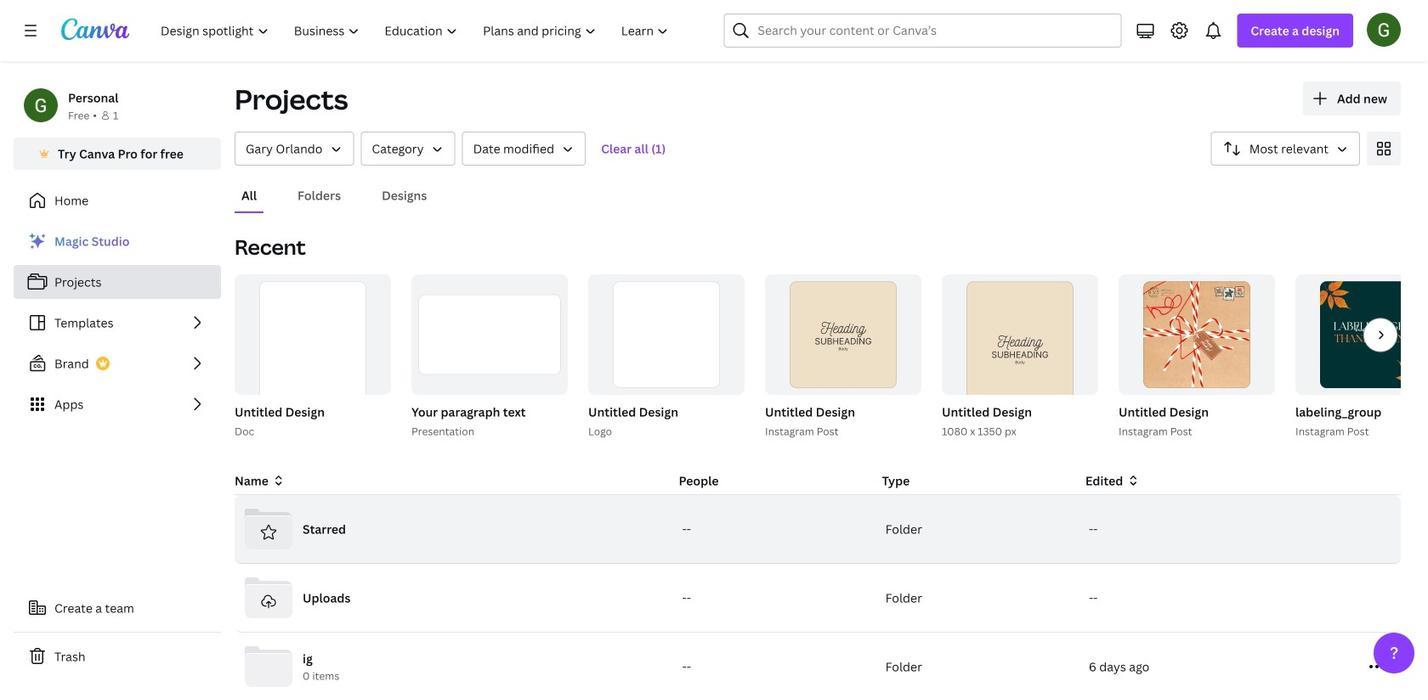 Task type: describe. For each thing, give the bounding box(es) containing it.
2 group from the left
[[235, 275, 391, 433]]

Date modified button
[[462, 132, 586, 166]]

Owner button
[[235, 132, 354, 166]]

6 group from the left
[[762, 275, 922, 440]]

1 group from the left
[[231, 275, 391, 440]]



Task type: locate. For each thing, give the bounding box(es) containing it.
12 group from the left
[[1292, 275, 1428, 440]]

list
[[14, 224, 221, 422]]

8 group from the left
[[939, 275, 1098, 440]]

gary orlando image
[[1367, 13, 1401, 47]]

group
[[231, 275, 391, 440], [235, 275, 391, 433], [408, 275, 568, 440], [585, 275, 745, 440], [588, 275, 745, 395], [762, 275, 922, 440], [765, 275, 922, 395], [939, 275, 1098, 440], [942, 275, 1098, 415], [1115, 275, 1275, 440], [1119, 275, 1275, 395], [1292, 275, 1428, 440], [1296, 275, 1428, 395]]

None search field
[[724, 14, 1122, 48]]

3 group from the left
[[408, 275, 568, 440]]

13 group from the left
[[1296, 275, 1428, 395]]

11 group from the left
[[1119, 275, 1275, 395]]

7 group from the left
[[765, 275, 922, 395]]

Sort by button
[[1211, 132, 1360, 166]]

Search search field
[[758, 14, 1088, 47]]

9 group from the left
[[942, 275, 1098, 415]]

5 group from the left
[[588, 275, 745, 395]]

4 group from the left
[[585, 275, 745, 440]]

Category button
[[361, 132, 455, 166]]

top level navigation element
[[150, 14, 683, 48]]

10 group from the left
[[1115, 275, 1275, 440]]



Task type: vqa. For each thing, say whether or not it's contained in the screenshot.
sixth "group" from the right
yes



